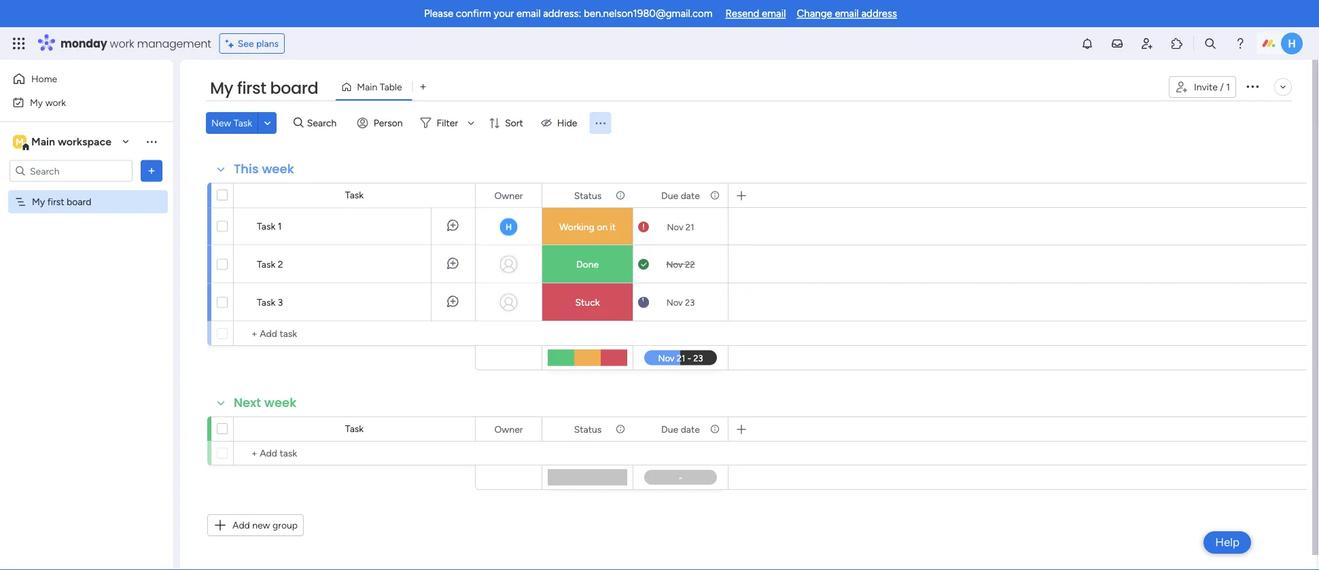 Task type: locate. For each thing, give the bounding box(es) containing it.
1 vertical spatial status field
[[571, 422, 605, 437]]

my
[[210, 77, 233, 100], [30, 97, 43, 108], [32, 196, 45, 208]]

Next week field
[[230, 394, 300, 412]]

2 horizontal spatial email
[[835, 7, 859, 20]]

inbox image
[[1111, 37, 1124, 50]]

+ Add task text field
[[241, 326, 469, 342]]

main left table
[[357, 81, 377, 93]]

nov left 23
[[667, 297, 683, 308]]

menu image
[[594, 116, 607, 130]]

main right workspace icon
[[31, 135, 55, 148]]

my inside button
[[30, 97, 43, 108]]

1 vertical spatial nov
[[667, 259, 683, 270]]

owner for next week
[[495, 424, 523, 435]]

column information image
[[710, 190, 721, 201], [615, 424, 626, 435], [710, 424, 721, 435]]

1 vertical spatial main
[[31, 135, 55, 148]]

email right your
[[517, 7, 541, 20]]

main inside button
[[357, 81, 377, 93]]

1 vertical spatial board
[[67, 196, 91, 208]]

sort
[[505, 117, 523, 129]]

invite / 1 button
[[1169, 76, 1237, 98]]

owner field for next week
[[491, 422, 527, 437]]

sort button
[[483, 112, 531, 134]]

options image down workspace options image
[[145, 164, 158, 178]]

v2 search image
[[294, 115, 304, 131]]

my first board up the angle down image
[[210, 77, 318, 100]]

/
[[1221, 81, 1224, 93]]

date for 1st due date field from the top
[[681, 190, 700, 201]]

2 date from the top
[[681, 424, 700, 435]]

1 vertical spatial 1
[[278, 221, 282, 232]]

1 vertical spatial work
[[45, 97, 66, 108]]

invite / 1
[[1194, 81, 1230, 93]]

arrow down image
[[463, 115, 479, 131]]

resend email
[[726, 7, 786, 20]]

email right resend
[[762, 7, 786, 20]]

0 vertical spatial date
[[681, 190, 700, 201]]

Search in workspace field
[[29, 163, 114, 179]]

management
[[137, 36, 211, 51]]

1 vertical spatial due date
[[662, 424, 700, 435]]

1 horizontal spatial email
[[762, 7, 786, 20]]

first down search in workspace field
[[47, 196, 64, 208]]

work for monday
[[110, 36, 134, 51]]

main table button
[[336, 76, 412, 98]]

due
[[662, 190, 679, 201], [662, 424, 679, 435]]

main inside 'workspace selection' element
[[31, 135, 55, 148]]

1 owner from the top
[[495, 190, 523, 201]]

date
[[681, 190, 700, 201], [681, 424, 700, 435]]

owner field for this week
[[491, 188, 527, 203]]

monday work management
[[61, 36, 211, 51]]

1 vertical spatial options image
[[145, 164, 158, 178]]

home
[[31, 73, 57, 85]]

Due date field
[[658, 188, 704, 203], [658, 422, 704, 437]]

status for status field related to column information icon corresponding to next week
[[574, 424, 602, 435]]

first up the angle down image
[[237, 77, 266, 100]]

0 vertical spatial work
[[110, 36, 134, 51]]

my down home
[[30, 97, 43, 108]]

0 vertical spatial main
[[357, 81, 377, 93]]

0 vertical spatial owner field
[[491, 188, 527, 203]]

nov
[[667, 222, 684, 233], [667, 259, 683, 270], [667, 297, 683, 308]]

0 vertical spatial status field
[[571, 188, 605, 203]]

1 vertical spatial first
[[47, 196, 64, 208]]

week right next at the bottom
[[264, 394, 297, 412]]

1 due date from the top
[[662, 190, 700, 201]]

v2 overdue deadline image
[[638, 221, 649, 234]]

address
[[862, 7, 897, 20]]

board down search in workspace field
[[67, 196, 91, 208]]

0 vertical spatial board
[[270, 77, 318, 100]]

status
[[574, 190, 602, 201], [574, 424, 602, 435]]

option
[[0, 190, 173, 192]]

main
[[357, 81, 377, 93], [31, 135, 55, 148]]

first
[[237, 77, 266, 100], [47, 196, 64, 208]]

change
[[797, 7, 833, 20]]

1 date from the top
[[681, 190, 700, 201]]

options image right /
[[1245, 78, 1261, 94]]

0 vertical spatial due
[[662, 190, 679, 201]]

0 horizontal spatial work
[[45, 97, 66, 108]]

2 status field from the top
[[571, 422, 605, 437]]

nov 23
[[667, 297, 695, 308]]

2 vertical spatial nov
[[667, 297, 683, 308]]

my up new
[[210, 77, 233, 100]]

ben.nelson1980@gmail.com
[[584, 7, 713, 20]]

21
[[686, 222, 694, 233]]

my first board list box
[[0, 188, 173, 397]]

my down search in workspace field
[[32, 196, 45, 208]]

invite
[[1194, 81, 1218, 93]]

week right this
[[262, 160, 294, 178]]

1 vertical spatial owner
[[495, 424, 523, 435]]

0 horizontal spatial email
[[517, 7, 541, 20]]

2 email from the left
[[762, 7, 786, 20]]

email right change
[[835, 7, 859, 20]]

work inside button
[[45, 97, 66, 108]]

working
[[559, 221, 595, 233]]

please confirm your email address: ben.nelson1980@gmail.com
[[424, 7, 713, 20]]

0 vertical spatial owner
[[495, 190, 523, 201]]

1 up 2
[[278, 221, 282, 232]]

0 vertical spatial due date field
[[658, 188, 704, 203]]

0 vertical spatial 1
[[1227, 81, 1230, 93]]

1 horizontal spatial my first board
[[210, 77, 318, 100]]

1 owner field from the top
[[491, 188, 527, 203]]

1 vertical spatial due
[[662, 424, 679, 435]]

0 vertical spatial status
[[574, 190, 602, 201]]

plans
[[256, 38, 279, 49]]

1 right /
[[1227, 81, 1230, 93]]

0 vertical spatial week
[[262, 160, 294, 178]]

your
[[494, 7, 514, 20]]

0 vertical spatial options image
[[1245, 78, 1261, 94]]

1 vertical spatial owner field
[[491, 422, 527, 437]]

1 status from the top
[[574, 190, 602, 201]]

group
[[273, 520, 298, 531]]

0 vertical spatial my first board
[[210, 77, 318, 100]]

work down home
[[45, 97, 66, 108]]

0 horizontal spatial my first board
[[32, 196, 91, 208]]

owner
[[495, 190, 523, 201], [495, 424, 523, 435]]

22
[[685, 259, 695, 270]]

0 horizontal spatial main
[[31, 135, 55, 148]]

1 horizontal spatial work
[[110, 36, 134, 51]]

1 horizontal spatial board
[[270, 77, 318, 100]]

2 due from the top
[[662, 424, 679, 435]]

0 horizontal spatial first
[[47, 196, 64, 208]]

week for this week
[[262, 160, 294, 178]]

see
[[238, 38, 254, 49]]

My first board field
[[207, 77, 322, 100]]

board up "v2 search" icon
[[270, 77, 318, 100]]

main workspace
[[31, 135, 111, 148]]

main for main workspace
[[31, 135, 55, 148]]

nov 21
[[667, 222, 694, 233]]

week for next week
[[264, 394, 297, 412]]

change email address
[[797, 7, 897, 20]]

help
[[1216, 536, 1240, 550]]

v2 done deadline image
[[638, 258, 649, 271]]

my first board inside list box
[[32, 196, 91, 208]]

0 vertical spatial first
[[237, 77, 266, 100]]

Status field
[[571, 188, 605, 203], [571, 422, 605, 437]]

column information image
[[615, 190, 626, 201]]

email
[[517, 7, 541, 20], [762, 7, 786, 20], [835, 7, 859, 20]]

add view image
[[421, 82, 426, 92]]

new
[[252, 520, 270, 531]]

options image
[[1245, 78, 1261, 94], [145, 164, 158, 178]]

work
[[110, 36, 134, 51], [45, 97, 66, 108]]

home button
[[8, 68, 146, 90]]

task 1
[[257, 221, 282, 232]]

1 horizontal spatial options image
[[1245, 78, 1261, 94]]

3 email from the left
[[835, 7, 859, 20]]

due date for 1st due date field from the top
[[662, 190, 700, 201]]

email for change email address
[[835, 7, 859, 20]]

main table
[[357, 81, 402, 93]]

address:
[[543, 7, 582, 20]]

nov left 22
[[667, 259, 683, 270]]

0 vertical spatial due date
[[662, 190, 700, 201]]

board
[[270, 77, 318, 100], [67, 196, 91, 208]]

see plans
[[238, 38, 279, 49]]

board inside field
[[270, 77, 318, 100]]

2 owner from the top
[[495, 424, 523, 435]]

task inside 'button'
[[234, 117, 252, 129]]

nov 22
[[667, 259, 695, 270]]

week
[[262, 160, 294, 178], [264, 394, 297, 412]]

2 due date field from the top
[[658, 422, 704, 437]]

my first board down search in workspace field
[[32, 196, 91, 208]]

my inside field
[[210, 77, 233, 100]]

add new group
[[233, 520, 298, 531]]

1 vertical spatial status
[[574, 424, 602, 435]]

1 status field from the top
[[571, 188, 605, 203]]

my first board
[[210, 77, 318, 100], [32, 196, 91, 208]]

task 2
[[257, 259, 283, 270]]

due date
[[662, 190, 700, 201], [662, 424, 700, 435]]

work right monday
[[110, 36, 134, 51]]

status for status field associated with column information image
[[574, 190, 602, 201]]

0 vertical spatial nov
[[667, 222, 684, 233]]

filter
[[437, 117, 458, 129]]

email for resend email
[[762, 7, 786, 20]]

1 vertical spatial my first board
[[32, 196, 91, 208]]

2 status from the top
[[574, 424, 602, 435]]

Owner field
[[491, 188, 527, 203], [491, 422, 527, 437]]

0 horizontal spatial board
[[67, 196, 91, 208]]

2 due date from the top
[[662, 424, 700, 435]]

1 horizontal spatial 1
[[1227, 81, 1230, 93]]

please
[[424, 7, 454, 20]]

nov left 21
[[667, 222, 684, 233]]

new task button
[[206, 112, 258, 134]]

1 vertical spatial week
[[264, 394, 297, 412]]

1 horizontal spatial main
[[357, 81, 377, 93]]

1 vertical spatial date
[[681, 424, 700, 435]]

1
[[1227, 81, 1230, 93], [278, 221, 282, 232]]

2 owner field from the top
[[491, 422, 527, 437]]

1 vertical spatial due date field
[[658, 422, 704, 437]]

workspace image
[[13, 134, 27, 149]]

1 horizontal spatial first
[[237, 77, 266, 100]]

task
[[234, 117, 252, 129], [345, 189, 364, 201], [257, 221, 276, 232], [257, 259, 276, 270], [257, 297, 276, 308], [345, 423, 364, 435]]



Task type: describe. For each thing, give the bounding box(es) containing it.
howard image
[[1281, 33, 1303, 54]]

workspace selection element
[[13, 134, 114, 151]]

2
[[278, 259, 283, 270]]

0 horizontal spatial 1
[[278, 221, 282, 232]]

date for first due date field from the bottom
[[681, 424, 700, 435]]

new
[[211, 117, 231, 129]]

column information image for next week
[[615, 424, 626, 435]]

next
[[234, 394, 261, 412]]

status field for column information icon corresponding to next week
[[571, 422, 605, 437]]

angle down image
[[264, 118, 271, 128]]

first inside my first board list box
[[47, 196, 64, 208]]

board inside list box
[[67, 196, 91, 208]]

help image
[[1234, 37, 1247, 50]]

filter button
[[415, 112, 479, 134]]

done
[[576, 259, 599, 270]]

status field for column information image
[[571, 188, 605, 203]]

owner for this week
[[495, 190, 523, 201]]

change email address link
[[797, 7, 897, 20]]

hide button
[[536, 112, 586, 134]]

work for my
[[45, 97, 66, 108]]

+ Add task text field
[[241, 445, 469, 462]]

invite members image
[[1141, 37, 1154, 50]]

my work button
[[8, 91, 146, 113]]

stuck
[[575, 297, 600, 308]]

1 due date field from the top
[[658, 188, 704, 203]]

working on it
[[559, 221, 616, 233]]

nov for working on it
[[667, 222, 684, 233]]

add new group button
[[207, 515, 304, 536]]

1 email from the left
[[517, 7, 541, 20]]

select product image
[[12, 37, 26, 50]]

resend
[[726, 7, 760, 20]]

This week field
[[230, 160, 298, 178]]

task 3
[[257, 297, 283, 308]]

workspace
[[58, 135, 111, 148]]

this week
[[234, 160, 294, 178]]

table
[[380, 81, 402, 93]]

m
[[16, 136, 24, 148]]

1 due from the top
[[662, 190, 679, 201]]

my first board inside field
[[210, 77, 318, 100]]

resend email link
[[726, 7, 786, 20]]

new task
[[211, 117, 252, 129]]

add
[[233, 520, 250, 531]]

it
[[610, 221, 616, 233]]

23
[[685, 297, 695, 308]]

my inside list box
[[32, 196, 45, 208]]

person button
[[352, 112, 411, 134]]

due date for first due date field from the bottom
[[662, 424, 700, 435]]

my work
[[30, 97, 66, 108]]

on
[[597, 221, 608, 233]]

column information image for this week
[[710, 190, 721, 201]]

main for main table
[[357, 81, 377, 93]]

notifications image
[[1081, 37, 1095, 50]]

person
[[374, 117, 403, 129]]

nov for done
[[667, 259, 683, 270]]

apps image
[[1171, 37, 1184, 50]]

hide
[[557, 117, 577, 129]]

see plans button
[[219, 33, 285, 54]]

Search field
[[304, 114, 344, 133]]

help button
[[1204, 532, 1252, 554]]

workspace options image
[[145, 135, 158, 148]]

expand board header image
[[1278, 82, 1289, 92]]

first inside my first board field
[[237, 77, 266, 100]]

0 horizontal spatial options image
[[145, 164, 158, 178]]

next week
[[234, 394, 297, 412]]

3
[[278, 297, 283, 308]]

monday
[[61, 36, 107, 51]]

this
[[234, 160, 259, 178]]

confirm
[[456, 7, 491, 20]]

1 inside 'invite / 1' "button"
[[1227, 81, 1230, 93]]

search everything image
[[1204, 37, 1218, 50]]



Task type: vqa. For each thing, say whether or not it's contained in the screenshot.
Search Everything IMAGE
yes



